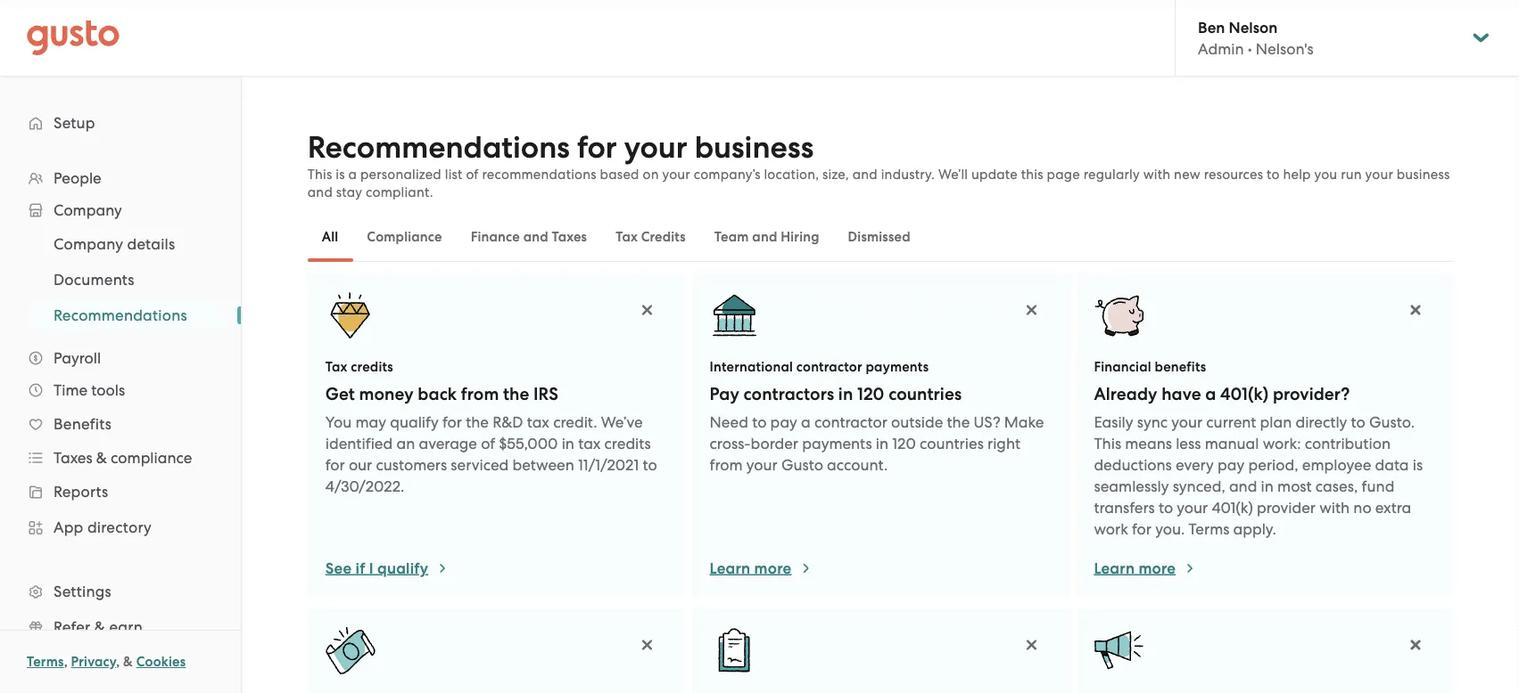 Task type: vqa. For each thing, say whether or not it's contained in the screenshot.
bottommost with
yes



Task type: locate. For each thing, give the bounding box(es) containing it.
1 horizontal spatial the
[[503, 384, 529, 405]]

0 horizontal spatial this
[[308, 167, 332, 182]]

1 horizontal spatial from
[[710, 457, 743, 475]]

us?
[[974, 414, 1000, 432]]

2 vertical spatial a
[[801, 414, 811, 432]]

tax inside button
[[616, 229, 638, 245]]

1 vertical spatial a
[[1205, 384, 1216, 405]]

1 horizontal spatial tax
[[616, 229, 638, 245]]

taxes down recommendations
[[552, 229, 587, 245]]

0 horizontal spatial tax
[[527, 414, 549, 432]]

need
[[710, 414, 748, 432]]

company details link
[[32, 228, 223, 260]]

2 horizontal spatial the
[[947, 414, 970, 432]]

i
[[369, 560, 374, 578]]

tax left credits
[[616, 229, 638, 245]]

tax credits button
[[601, 216, 700, 259]]

gusto.
[[1369, 414, 1415, 432]]

payments inside need to pay a contractor outside the us? make cross-border payments in 120 countries right from your gusto account.
[[802, 435, 872, 453]]

0 horizontal spatial terms
[[27, 655, 64, 671]]

1 learn more from the left
[[710, 560, 791, 578]]

1 vertical spatial company
[[54, 235, 123, 253]]

1 horizontal spatial is
[[1413, 457, 1423, 475]]

company down people
[[54, 202, 122, 219]]

people
[[54, 169, 101, 187]]

0 vertical spatial taxes
[[552, 229, 587, 245]]

1 company from the top
[[54, 202, 122, 219]]

is
[[336, 167, 345, 182], [1413, 457, 1423, 475]]

1 vertical spatial contractor
[[814, 414, 887, 432]]

from inside need to pay a contractor outside the us? make cross-border payments in 120 countries right from your gusto account.
[[710, 457, 743, 475]]

with left new
[[1143, 167, 1170, 182]]

401(k) up current
[[1220, 384, 1269, 405]]

1 more from the left
[[754, 560, 791, 578]]

0 horizontal spatial tax
[[325, 359, 348, 376]]

recommendations for recommendations
[[54, 307, 187, 325]]

for inside easily sync your current plan directly to gusto. this means less manual work: contribution deductions every pay period, employee data is seamlessly synced, and in most cases, fund transfers to your 401(k) provider with no extra work for you. terms apply.
[[1132, 521, 1152, 539]]

gusto
[[781, 457, 823, 475]]

for left our
[[325, 457, 345, 475]]

payments
[[866, 359, 929, 376], [802, 435, 872, 453]]

1 horizontal spatial ,
[[116, 655, 120, 671]]

0 vertical spatial recommendations
[[308, 130, 570, 166]]

1 horizontal spatial this
[[1094, 435, 1121, 453]]

ben nelson admin • nelson's
[[1198, 18, 1314, 58]]

0 horizontal spatial business
[[695, 130, 814, 166]]

recommendation categories for your business tab list
[[308, 212, 1453, 262]]

1 vertical spatial 401(k)
[[1212, 500, 1253, 517]]

international contractor payments pay contractors in 120 countries
[[710, 359, 962, 405]]

data
[[1375, 457, 1409, 475]]

with inside easily sync your current plan directly to gusto. this means less manual work: contribution deductions every pay period, employee data is seamlessly synced, and in most cases, fund transfers to your 401(k) provider with no extra work for you. terms apply.
[[1319, 500, 1350, 517]]

1 learn from the left
[[710, 560, 750, 578]]

tax down credit.
[[578, 435, 601, 453]]

terms right you.
[[1188, 521, 1229, 539]]

0 horizontal spatial more
[[754, 560, 791, 578]]

$55,000
[[499, 435, 558, 453]]

benefits link
[[18, 409, 223, 441]]

countries up outside
[[889, 384, 962, 405]]

an
[[396, 435, 415, 453]]

cross-
[[710, 435, 751, 453]]

terms link
[[27, 655, 64, 671]]

recommendations inside "list"
[[54, 307, 187, 325]]

this up all button
[[308, 167, 332, 182]]

with
[[1143, 167, 1170, 182], [1319, 500, 1350, 517]]

the inside need to pay a contractor outside the us? make cross-border payments in 120 countries right from your gusto account.
[[947, 414, 970, 432]]

0 vertical spatial a
[[348, 167, 357, 182]]

2 list from the top
[[0, 227, 241, 334]]

0 horizontal spatial from
[[461, 384, 499, 405]]

, left privacy
[[64, 655, 68, 671]]

1 horizontal spatial terms
[[1188, 521, 1229, 539]]

terms down refer
[[27, 655, 64, 671]]

& left "cookies" button
[[123, 655, 133, 671]]

learn more link for have
[[1094, 558, 1197, 580]]

if
[[356, 560, 365, 578]]

1 vertical spatial is
[[1413, 457, 1423, 475]]

1 list from the top
[[0, 162, 241, 694]]

already
[[1094, 384, 1157, 405]]

0 vertical spatial payments
[[866, 359, 929, 376]]

a up stay in the top of the page
[[348, 167, 357, 182]]

0 horizontal spatial pay
[[770, 414, 797, 432]]

to
[[1267, 167, 1280, 182], [752, 414, 767, 432], [1351, 414, 1365, 432], [643, 457, 657, 475], [1159, 500, 1173, 517]]

list
[[0, 162, 241, 694], [0, 227, 241, 334]]

qualify right i
[[377, 560, 428, 578]]

help
[[1283, 167, 1311, 182]]

tax up get
[[325, 359, 348, 376]]

in down credit.
[[562, 435, 574, 453]]

1 vertical spatial from
[[710, 457, 743, 475]]

your down border
[[746, 457, 778, 475]]

0 vertical spatial credits
[[351, 359, 393, 376]]

tax up $55,000
[[527, 414, 549, 432]]

to right '11/1/2021'
[[643, 457, 657, 475]]

app directory
[[54, 519, 152, 537]]

refer & earn link
[[18, 612, 223, 644]]

company button
[[18, 194, 223, 227]]

have
[[1161, 384, 1201, 405]]

recommendations up list
[[308, 130, 570, 166]]

your
[[624, 130, 687, 166], [662, 167, 690, 182], [1365, 167, 1393, 182], [1171, 414, 1203, 432], [746, 457, 778, 475], [1177, 500, 1208, 517]]

2 horizontal spatial a
[[1205, 384, 1216, 405]]

a inside financial benefits already have a 401(k) provider?
[[1205, 384, 1216, 405]]

0 vertical spatial tax
[[616, 229, 638, 245]]

see
[[325, 560, 352, 578]]

time tools button
[[18, 375, 223, 407]]

in inside you may qualify for the r&d tax credit. we've identified an average of $55,000 in tax credits for our customers serviced between 11/1/2021 to 4/30/2022.
[[562, 435, 574, 453]]

1 horizontal spatial with
[[1319, 500, 1350, 517]]

120
[[857, 384, 884, 405], [892, 435, 916, 453]]

employee
[[1302, 457, 1371, 475]]

1 horizontal spatial learn more
[[1094, 560, 1176, 578]]

1 vertical spatial with
[[1319, 500, 1350, 517]]

nelson
[[1229, 18, 1278, 36]]

your right on
[[662, 167, 690, 182]]

1 vertical spatial credits
[[604, 435, 651, 453]]

plan
[[1260, 414, 1292, 432]]

1 vertical spatial tax
[[325, 359, 348, 376]]

2 company from the top
[[54, 235, 123, 253]]

to left help
[[1267, 167, 1280, 182]]

in up "account."
[[876, 435, 888, 453]]

1 vertical spatial taxes
[[54, 450, 92, 467]]

0 horizontal spatial 120
[[857, 384, 884, 405]]

admin
[[1198, 40, 1244, 58]]

you.
[[1155, 521, 1185, 539]]

benefits
[[1155, 359, 1206, 376]]

1 vertical spatial 120
[[892, 435, 916, 453]]

size,
[[822, 167, 849, 182]]

new
[[1174, 167, 1200, 182]]

every
[[1176, 457, 1214, 475]]

the left "us?"
[[947, 414, 970, 432]]

credits up money
[[351, 359, 393, 376]]

1 vertical spatial pay
[[1218, 457, 1245, 475]]

credits inside you may qualify for the r&d tax credit. we've identified an average of $55,000 in tax credits for our customers serviced between 11/1/2021 to 4/30/2022.
[[604, 435, 651, 453]]

1 vertical spatial tax
[[578, 435, 601, 453]]

qualify
[[390, 414, 439, 432], [377, 560, 428, 578]]

2 more from the left
[[1138, 560, 1176, 578]]

taxes
[[552, 229, 587, 245], [54, 450, 92, 467]]

financial benefits already have a 401(k) provider?
[[1094, 359, 1350, 405]]

your up less
[[1171, 414, 1203, 432]]

a inside need to pay a contractor outside the us? make cross-border payments in 120 countries right from your gusto account.
[[801, 414, 811, 432]]

0 vertical spatial with
[[1143, 167, 1170, 182]]

1 vertical spatial countries
[[920, 435, 984, 453]]

in inside easily sync your current plan directly to gusto. this means less manual work: contribution deductions every pay period, employee data is seamlessly synced, and in most cases, fund transfers to your 401(k) provider with no extra work for you. terms apply.
[[1261, 478, 1274, 496]]

1 vertical spatial &
[[94, 619, 105, 637]]

2 vertical spatial &
[[123, 655, 133, 671]]

0 vertical spatial pay
[[770, 414, 797, 432]]

& inside refer & earn link
[[94, 619, 105, 637]]

recommendations inside 'recommendations for your business this is a personalized list of recommendations based on your company's location, size, and industry. we'll update this page regularly with new resources to help you run your business and stay compliant.'
[[308, 130, 570, 166]]

& inside taxes & compliance dropdown button
[[96, 450, 107, 467]]

and down period,
[[1229, 478, 1257, 496]]

learn more for have
[[1094, 560, 1176, 578]]

1 horizontal spatial learn more link
[[1094, 558, 1197, 580]]

0 horizontal spatial a
[[348, 167, 357, 182]]

tax
[[527, 414, 549, 432], [578, 435, 601, 453]]

see if i qualify
[[325, 560, 428, 578]]

1 horizontal spatial credits
[[604, 435, 651, 453]]

in right contractors
[[838, 384, 853, 405]]

1 horizontal spatial pay
[[1218, 457, 1245, 475]]

0 horizontal spatial learn more
[[710, 560, 791, 578]]

our
[[349, 457, 372, 475]]

1 learn more link from the left
[[710, 558, 813, 580]]

with down cases,
[[1319, 500, 1350, 517]]

list containing company details
[[0, 227, 241, 334]]

contractors
[[743, 384, 834, 405]]

401(k) inside easily sync your current plan directly to gusto. this means less manual work: contribution deductions every pay period, employee data is seamlessly synced, and in most cases, fund transfers to your 401(k) provider with no extra work for you. terms apply.
[[1212, 500, 1253, 517]]

0 vertical spatial of
[[466, 167, 479, 182]]

payments up "account."
[[802, 435, 872, 453]]

compliant.
[[366, 185, 433, 200]]

is right data at the right of the page
[[1413, 457, 1423, 475]]

and
[[852, 167, 878, 182], [308, 185, 333, 200], [523, 229, 548, 245], [752, 229, 777, 245], [1229, 478, 1257, 496]]

business
[[695, 130, 814, 166], [1397, 167, 1450, 182]]

company for company
[[54, 202, 122, 219]]

of
[[466, 167, 479, 182], [481, 435, 495, 453]]

learn for pay contractors in 120 countries
[[710, 560, 750, 578]]

0 horizontal spatial taxes
[[54, 450, 92, 467]]

0 horizontal spatial credits
[[351, 359, 393, 376]]

401(k) inside financial benefits already have a 401(k) provider?
[[1220, 384, 1269, 405]]

contribution
[[1305, 435, 1391, 453]]

0 vertical spatial &
[[96, 450, 107, 467]]

0 vertical spatial countries
[[889, 384, 962, 405]]

tools
[[91, 382, 125, 400]]

0 horizontal spatial the
[[466, 414, 489, 432]]

1 horizontal spatial more
[[1138, 560, 1176, 578]]

easily
[[1094, 414, 1133, 432]]

1 horizontal spatial of
[[481, 435, 495, 453]]

0 horizontal spatial with
[[1143, 167, 1170, 182]]

0 vertical spatial qualify
[[390, 414, 439, 432]]

0 vertical spatial from
[[461, 384, 499, 405]]

0 horizontal spatial ,
[[64, 655, 68, 671]]

1 vertical spatial payments
[[802, 435, 872, 453]]

1 vertical spatial qualify
[[377, 560, 428, 578]]

& left earn
[[94, 619, 105, 637]]

0 vertical spatial terms
[[1188, 521, 1229, 539]]

of up serviced
[[481, 435, 495, 453]]

the left r&d at the bottom
[[466, 414, 489, 432]]

0 horizontal spatial of
[[466, 167, 479, 182]]

1 vertical spatial this
[[1094, 435, 1121, 453]]

& for compliance
[[96, 450, 107, 467]]

contractor inside international contractor payments pay contractors in 120 countries
[[796, 359, 862, 376]]

tax inside tax credits get money back from the irs
[[325, 359, 348, 376]]

most
[[1277, 478, 1312, 496]]

the for get
[[503, 384, 529, 405]]

learn more link for pay
[[710, 558, 813, 580]]

& up reports "link"
[[96, 450, 107, 467]]

qualify inside you may qualify for the r&d tax credit. we've identified an average of $55,000 in tax credits for our customers serviced between 11/1/2021 to 4/30/2022.
[[390, 414, 439, 432]]

120 down outside
[[892, 435, 916, 453]]

on
[[643, 167, 659, 182]]

for inside 'recommendations for your business this is a personalized list of recommendations based on your company's location, size, and industry. we'll update this page regularly with new resources to help you run your business and stay compliant.'
[[577, 130, 617, 166]]

120 up need to pay a contractor outside the us? make cross-border payments in 120 countries right from your gusto account.
[[857, 384, 884, 405]]

120 inside need to pay a contractor outside the us? make cross-border payments in 120 countries right from your gusto account.
[[892, 435, 916, 453]]

compliance
[[367, 229, 442, 245]]

this inside 'recommendations for your business this is a personalized list of recommendations based on your company's location, size, and industry. we'll update this page regularly with new resources to help you run your business and stay compliant.'
[[308, 167, 332, 182]]

1 horizontal spatial recommendations
[[308, 130, 570, 166]]

1 horizontal spatial taxes
[[552, 229, 587, 245]]

we've
[[601, 414, 643, 432]]

1 horizontal spatial tax
[[578, 435, 601, 453]]

financial
[[1094, 359, 1151, 376]]

0 vertical spatial company
[[54, 202, 122, 219]]

, down refer & earn link
[[116, 655, 120, 671]]

recommendations
[[308, 130, 570, 166], [54, 307, 187, 325]]

is up stay in the top of the page
[[336, 167, 345, 182]]

recommendations down the documents link
[[54, 307, 187, 325]]

from down cross-
[[710, 457, 743, 475]]

pay up border
[[770, 414, 797, 432]]

tax for tax credits get money back from the irs
[[325, 359, 348, 376]]

learn
[[710, 560, 750, 578], [1094, 560, 1135, 578]]

the inside tax credits get money back from the irs
[[503, 384, 529, 405]]

2 , from the left
[[116, 655, 120, 671]]

to up border
[[752, 414, 767, 432]]

a
[[348, 167, 357, 182], [1205, 384, 1216, 405], [801, 414, 811, 432]]

contractor up contractors
[[796, 359, 862, 376]]

payments up outside
[[866, 359, 929, 376]]

0 horizontal spatial learn more link
[[710, 558, 813, 580]]

this down easily
[[1094, 435, 1121, 453]]

time tools
[[54, 382, 125, 400]]

1 horizontal spatial business
[[1397, 167, 1450, 182]]

directly
[[1296, 414, 1347, 432]]

countries inside international contractor payments pay contractors in 120 countries
[[889, 384, 962, 405]]

qualify up an
[[390, 414, 439, 432]]

of right list
[[466, 167, 479, 182]]

0 horizontal spatial recommendations
[[54, 307, 187, 325]]

the left "irs"
[[503, 384, 529, 405]]

in inside need to pay a contractor outside the us? make cross-border payments in 120 countries right from your gusto account.
[[876, 435, 888, 453]]

for down transfers
[[1132, 521, 1152, 539]]

we'll
[[938, 167, 968, 182]]

0 horizontal spatial is
[[336, 167, 345, 182]]

company up documents
[[54, 235, 123, 253]]

countries down outside
[[920, 435, 984, 453]]

0 vertical spatial contractor
[[796, 359, 862, 376]]

company inside dropdown button
[[54, 202, 122, 219]]

in inside international contractor payments pay contractors in 120 countries
[[838, 384, 853, 405]]

a down contractors
[[801, 414, 811, 432]]

0 vertical spatial this
[[308, 167, 332, 182]]

business up company's
[[695, 130, 814, 166]]

2 learn from the left
[[1094, 560, 1135, 578]]

terms , privacy , & cookies
[[27, 655, 186, 671]]

2 learn more link from the left
[[1094, 558, 1197, 580]]

settings link
[[18, 576, 223, 608]]

your inside need to pay a contractor outside the us? make cross-border payments in 120 countries right from your gusto account.
[[746, 457, 778, 475]]

terms
[[1188, 521, 1229, 539], [27, 655, 64, 671]]

company's
[[694, 167, 761, 182]]

1 vertical spatial of
[[481, 435, 495, 453]]

your up on
[[624, 130, 687, 166]]

recommendations for recommendations for your business this is a personalized list of recommendations based on your company's location, size, and industry. we'll update this page regularly with new resources to help you run your business and stay compliant.
[[308, 130, 570, 166]]

2 learn more from the left
[[1094, 560, 1176, 578]]

business right run
[[1397, 167, 1450, 182]]

contractor
[[796, 359, 862, 376], [814, 414, 887, 432]]

for up based
[[577, 130, 617, 166]]

credits down we've
[[604, 435, 651, 453]]

1 vertical spatial recommendations
[[54, 307, 187, 325]]

1 horizontal spatial 120
[[892, 435, 916, 453]]

0 vertical spatial 401(k)
[[1220, 384, 1269, 405]]

current
[[1206, 414, 1256, 432]]

401(k) up apply.
[[1212, 500, 1253, 517]]

time
[[54, 382, 87, 400]]

resources
[[1204, 167, 1263, 182]]

taxes up reports
[[54, 450, 92, 467]]

and right finance
[[523, 229, 548, 245]]

contractor up "account."
[[814, 414, 887, 432]]

1 horizontal spatial a
[[801, 414, 811, 432]]

0 horizontal spatial learn
[[710, 560, 750, 578]]

0 vertical spatial 120
[[857, 384, 884, 405]]

from up r&d at the bottom
[[461, 384, 499, 405]]

&
[[96, 450, 107, 467], [94, 619, 105, 637], [123, 655, 133, 671]]

a right the have
[[1205, 384, 1216, 405]]

and right team
[[752, 229, 777, 245]]

0 vertical spatial is
[[336, 167, 345, 182]]

1 horizontal spatial learn
[[1094, 560, 1135, 578]]

to inside you may qualify for the r&d tax credit. we've identified an average of $55,000 in tax credits for our customers serviced between 11/1/2021 to 4/30/2022.
[[643, 457, 657, 475]]

in down period,
[[1261, 478, 1274, 496]]

0 vertical spatial business
[[695, 130, 814, 166]]

the inside you may qualify for the r&d tax credit. we've identified an average of $55,000 in tax credits for our customers serviced between 11/1/2021 to 4/30/2022.
[[466, 414, 489, 432]]

120 inside international contractor payments pay contractors in 120 countries
[[857, 384, 884, 405]]

pay down manual
[[1218, 457, 1245, 475]]



Task type: describe. For each thing, give the bounding box(es) containing it.
get
[[325, 384, 355, 405]]

team and hiring
[[714, 229, 819, 245]]

credits
[[641, 229, 686, 245]]

& for earn
[[94, 619, 105, 637]]

to up you.
[[1159, 500, 1173, 517]]

this inside easily sync your current plan directly to gusto. this means less manual work: contribution deductions every pay period, employee data is seamlessly synced, and in most cases, fund transfers to your 401(k) provider with no extra work for you. terms apply.
[[1094, 435, 1121, 453]]

dismissed button
[[834, 216, 925, 259]]

4/30/2022.
[[325, 478, 404, 496]]

need to pay a contractor outside the us? make cross-border payments in 120 countries right from your gusto account.
[[710, 414, 1044, 475]]

tax credits get money back from the irs
[[325, 359, 558, 405]]

reports link
[[18, 476, 223, 508]]

tax credits
[[616, 229, 686, 245]]

payments inside international contractor payments pay contractors in 120 countries
[[866, 359, 929, 376]]

make
[[1004, 414, 1044, 432]]

regularly
[[1083, 167, 1140, 182]]

back
[[418, 384, 457, 405]]

period,
[[1248, 457, 1298, 475]]

privacy link
[[71, 655, 116, 671]]

nelson's
[[1256, 40, 1314, 58]]

taxes & compliance button
[[18, 442, 223, 475]]

you may qualify for the r&d tax credit. we've identified an average of $55,000 in tax credits for our customers serviced between 11/1/2021 to 4/30/2022.
[[325, 414, 657, 496]]

and inside finance and taxes button
[[523, 229, 548, 245]]

credit.
[[553, 414, 597, 432]]

more for pay
[[754, 560, 791, 578]]

•
[[1248, 40, 1252, 58]]

transfers
[[1094, 500, 1155, 517]]

pay inside easily sync your current plan directly to gusto. this means less manual work: contribution deductions every pay period, employee data is seamlessly synced, and in most cases, fund transfers to your 401(k) provider with no extra work for you. terms apply.
[[1218, 457, 1245, 475]]

refer
[[54, 619, 90, 637]]

money
[[359, 384, 414, 405]]

app
[[54, 519, 83, 537]]

update
[[971, 167, 1018, 182]]

more for have
[[1138, 560, 1176, 578]]

and right size,
[[852, 167, 878, 182]]

all
[[322, 229, 338, 245]]

is inside 'recommendations for your business this is a personalized list of recommendations based on your company's location, size, and industry. we'll update this page regularly with new resources to help you run your business and stay compliant.'
[[336, 167, 345, 182]]

you
[[325, 414, 352, 432]]

recommendations
[[482, 167, 597, 182]]

cases,
[[1315, 478, 1358, 496]]

deductions
[[1094, 457, 1172, 475]]

1 vertical spatial terms
[[27, 655, 64, 671]]

is inside easily sync your current plan directly to gusto. this means less manual work: contribution deductions every pay period, employee data is seamlessly synced, and in most cases, fund transfers to your 401(k) provider with no extra work for you. terms apply.
[[1413, 457, 1423, 475]]

compliance
[[111, 450, 192, 467]]

average
[[419, 435, 477, 453]]

extra
[[1375, 500, 1411, 517]]

your down "synced,"
[[1177, 500, 1208, 517]]

see if i qualify link
[[325, 558, 450, 580]]

contractor inside need to pay a contractor outside the us? make cross-border payments in 120 countries right from your gusto account.
[[814, 414, 887, 432]]

finance and taxes
[[471, 229, 587, 245]]

stay
[[336, 185, 362, 200]]

serviced
[[451, 457, 509, 475]]

based
[[600, 167, 639, 182]]

people button
[[18, 162, 223, 194]]

pay inside need to pay a contractor outside the us? make cross-border payments in 120 countries right from your gusto account.
[[770, 414, 797, 432]]

industry.
[[881, 167, 935, 182]]

work
[[1094, 521, 1128, 539]]

taxes inside finance and taxes button
[[552, 229, 587, 245]]

fund
[[1362, 478, 1394, 496]]

of inside you may qualify for the r&d tax credit. we've identified an average of $55,000 in tax credits for our customers serviced between 11/1/2021 to 4/30/2022.
[[481, 435, 495, 453]]

to inside 'recommendations for your business this is a personalized list of recommendations based on your company's location, size, and industry. we'll update this page regularly with new resources to help you run your business and stay compliant.'
[[1267, 167, 1280, 182]]

refer & earn
[[54, 619, 143, 637]]

apply.
[[1233, 521, 1276, 539]]

compliance button
[[353, 216, 456, 259]]

for up average
[[442, 414, 462, 432]]

cookies button
[[136, 652, 186, 673]]

0 vertical spatial tax
[[527, 414, 549, 432]]

learn more for pay
[[710, 560, 791, 578]]

means
[[1125, 435, 1172, 453]]

company for company details
[[54, 235, 123, 253]]

gusto navigation element
[[0, 77, 241, 694]]

1 vertical spatial business
[[1397, 167, 1450, 182]]

synced,
[[1173, 478, 1225, 496]]

home image
[[27, 20, 120, 56]]

to up contribution
[[1351, 414, 1365, 432]]

this
[[1021, 167, 1043, 182]]

details
[[127, 235, 175, 253]]

may
[[355, 414, 386, 432]]

countries inside need to pay a contractor outside the us? make cross-border payments in 120 countries right from your gusto account.
[[920, 435, 984, 453]]

and inside easily sync your current plan directly to gusto. this means less manual work: contribution deductions every pay period, employee data is seamlessly synced, and in most cases, fund transfers to your 401(k) provider with no extra work for you. terms apply.
[[1229, 478, 1257, 496]]

run
[[1341, 167, 1362, 182]]

learn for already have a 401(k) provider?
[[1094, 560, 1135, 578]]

and inside team and hiring button
[[752, 229, 777, 245]]

and left stay in the top of the page
[[308, 185, 333, 200]]

privacy
[[71, 655, 116, 671]]

irs
[[533, 384, 558, 405]]

your right run
[[1365, 167, 1393, 182]]

right
[[987, 435, 1020, 453]]

border
[[751, 435, 798, 453]]

recommendations for your business this is a personalized list of recommendations based on your company's location, size, and industry. we'll update this page regularly with new resources to help you run your business and stay compliant.
[[308, 130, 1450, 200]]

account.
[[827, 457, 888, 475]]

pay
[[710, 384, 739, 405]]

customers
[[376, 457, 447, 475]]

you
[[1314, 167, 1337, 182]]

the for pay
[[947, 414, 970, 432]]

manual
[[1205, 435, 1259, 453]]

credits inside tax credits get money back from the irs
[[351, 359, 393, 376]]

provider
[[1257, 500, 1316, 517]]

tax for tax credits
[[616, 229, 638, 245]]

r&d
[[492, 414, 523, 432]]

documents link
[[32, 264, 223, 296]]

provider?
[[1273, 384, 1350, 405]]

payroll button
[[18, 343, 223, 375]]

of inside 'recommendations for your business this is a personalized list of recommendations based on your company's location, size, and industry. we'll update this page regularly with new resources to help you run your business and stay compliant.'
[[466, 167, 479, 182]]

cookies
[[136, 655, 186, 671]]

to inside need to pay a contractor outside the us? make cross-border payments in 120 countries right from your gusto account.
[[752, 414, 767, 432]]

from inside tax credits get money back from the irs
[[461, 384, 499, 405]]

with inside 'recommendations for your business this is a personalized list of recommendations based on your company's location, size, and industry. we'll update this page regularly with new resources to help you run your business and stay compliant.'
[[1143, 167, 1170, 182]]

finance
[[471, 229, 520, 245]]

app directory link
[[18, 512, 223, 544]]

taxes inside taxes & compliance dropdown button
[[54, 450, 92, 467]]

setup
[[54, 114, 95, 132]]

1 , from the left
[[64, 655, 68, 671]]

earn
[[109, 619, 143, 637]]

sync
[[1137, 414, 1168, 432]]

no
[[1353, 500, 1372, 517]]

terms inside easily sync your current plan directly to gusto. this means less manual work: contribution deductions every pay period, employee data is seamlessly synced, and in most cases, fund transfers to your 401(k) provider with no extra work for you. terms apply.
[[1188, 521, 1229, 539]]

settings
[[54, 583, 111, 601]]

list containing people
[[0, 162, 241, 694]]

a inside 'recommendations for your business this is a personalized list of recommendations based on your company's location, size, and industry. we'll update this page regularly with new resources to help you run your business and stay compliant.'
[[348, 167, 357, 182]]



